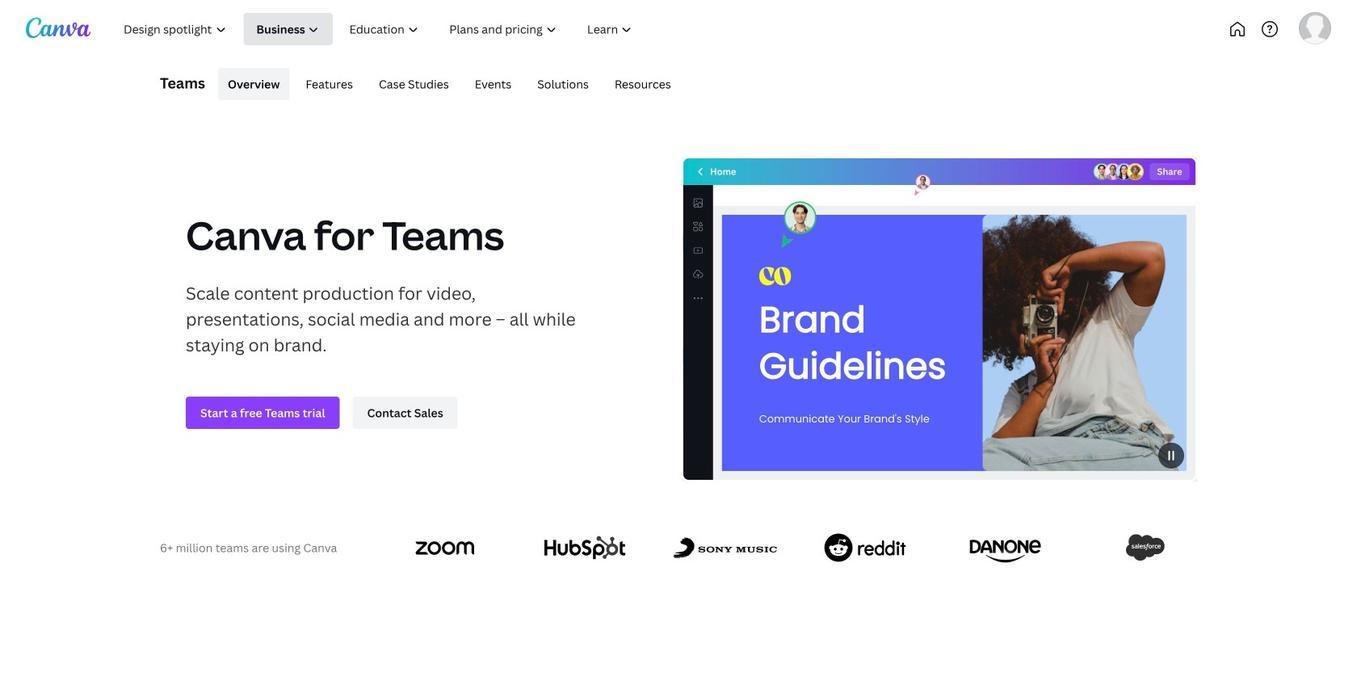 Task type: describe. For each thing, give the bounding box(es) containing it.
zoom image
[[416, 541, 474, 555]]

top level navigation element
[[110, 13, 701, 45]]



Task type: vqa. For each thing, say whether or not it's contained in the screenshot.
"Top Level Navigation" element
yes



Task type: locate. For each thing, give the bounding box(es) containing it.
hubspot image
[[544, 536, 626, 559]]

sony music image
[[674, 537, 777, 558]]

menu bar
[[212, 68, 681, 100]]



